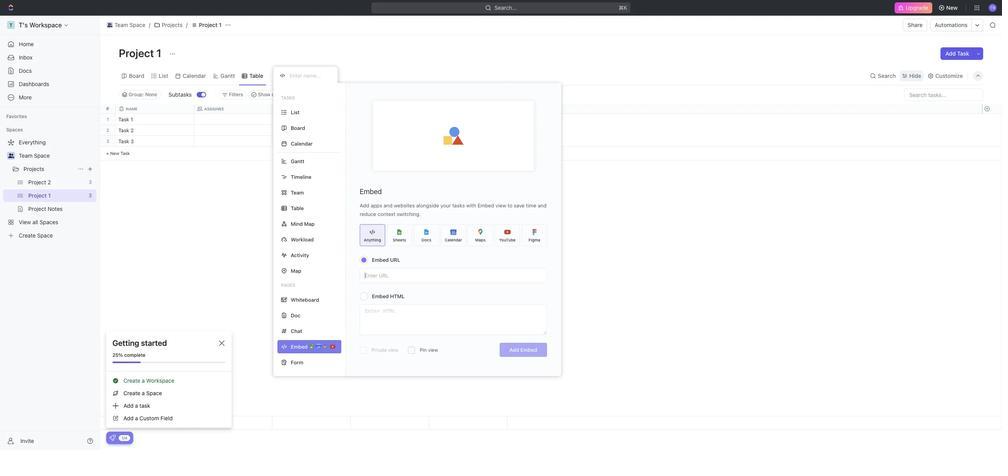 Task type: describe. For each thing, give the bounding box(es) containing it.
with
[[466, 203, 476, 209]]

getting
[[113, 339, 139, 348]]

‎task 2
[[118, 127, 134, 134]]

task inside press space to select this row. row
[[118, 138, 129, 145]]

switching.
[[397, 211, 421, 218]]

to do for task 3
[[277, 139, 291, 144]]

custom
[[140, 416, 159, 422]]

0 horizontal spatial list
[[159, 72, 168, 79]]

embed for embed html
[[372, 294, 389, 300]]

projects link inside sidebar "navigation"
[[24, 163, 74, 176]]

0 vertical spatial projects
[[162, 22, 183, 28]]

to do for ‎task 2
[[277, 128, 291, 133]]

context
[[378, 211, 395, 218]]

add for add embed
[[510, 347, 519, 354]]

to do for ‎task 1
[[277, 117, 291, 122]]

2 / from the left
[[186, 22, 188, 28]]

dashboards link
[[3, 78, 96, 91]]

add a custom field
[[123, 416, 173, 422]]

new task
[[110, 151, 130, 156]]

0 vertical spatial team space link
[[105, 20, 147, 30]]

figma
[[529, 238, 540, 242]]

#
[[106, 106, 109, 112]]

0 vertical spatial gantt
[[221, 72, 235, 79]]

25%
[[113, 353, 123, 359]]

do for 1
[[284, 117, 291, 122]]

view button
[[273, 67, 299, 85]]

do for 3
[[284, 139, 291, 144]]

embed html
[[372, 294, 405, 300]]

maps
[[475, 238, 486, 242]]

press space to select this row. row containing ‎task 2
[[116, 125, 508, 137]]

inbox link
[[3, 51, 96, 64]]

home
[[19, 41, 34, 47]]

search
[[878, 72, 896, 79]]

projects inside tree
[[24, 166, 44, 172]]

show closed button
[[248, 90, 290, 100]]

docs inside sidebar "navigation"
[[19, 67, 32, 74]]

closed
[[272, 92, 287, 98]]

gantt link
[[219, 70, 235, 81]]

add apps and websites alongside your tasks with embed view to save time and reduce context switching.
[[360, 203, 547, 218]]

workload
[[291, 237, 314, 243]]

automations
[[935, 22, 968, 28]]

a for custom
[[135, 416, 138, 422]]

add embed button
[[500, 343, 547, 357]]

project 1 link
[[189, 20, 223, 30]]

2 horizontal spatial team
[[291, 190, 304, 196]]

Enter HTML text field
[[360, 305, 547, 335]]

to for ‎task 1
[[277, 117, 283, 122]]

new for new
[[947, 4, 958, 11]]

automations button
[[931, 19, 972, 31]]

1 horizontal spatial board
[[291, 125, 305, 131]]

show
[[258, 92, 270, 98]]

0 horizontal spatial 3
[[106, 139, 109, 144]]

add for add task
[[946, 50, 956, 57]]

your
[[441, 203, 451, 209]]

task 3
[[118, 138, 134, 145]]

private view
[[372, 348, 398, 354]]

html
[[390, 294, 405, 300]]

subtasks button
[[165, 89, 197, 101]]

subtasks
[[169, 91, 192, 98]]

view inside add apps and websites alongside your tasks with embed view to save time and reduce context switching.
[[496, 203, 506, 209]]

save
[[514, 203, 525, 209]]

create a space
[[123, 390, 162, 397]]

add for add a task
[[123, 403, 134, 410]]

favorites
[[6, 114, 27, 120]]

websites
[[394, 203, 415, 209]]

0 horizontal spatial table
[[249, 72, 263, 79]]

whiteboard
[[291, 297, 319, 303]]

invite
[[20, 438, 34, 445]]

new button
[[936, 2, 963, 14]]

docs link
[[3, 65, 96, 77]]

1 vertical spatial team space link
[[19, 150, 95, 162]]

board link
[[127, 70, 144, 81]]

workspace
[[146, 378, 174, 385]]

apps
[[371, 203, 382, 209]]

add for add a custom field
[[123, 416, 134, 422]]

sheets
[[393, 238, 406, 242]]

add task
[[946, 50, 969, 57]]

1 vertical spatial project
[[119, 47, 154, 60]]

task for new task
[[121, 151, 130, 156]]

press space to select this row. row containing 3
[[100, 136, 116, 147]]

‎task 1
[[118, 116, 133, 123]]

onboarding checklist button image
[[109, 436, 116, 442]]

1 vertical spatial project 1
[[119, 47, 164, 60]]

Enter name... field
[[289, 72, 331, 79]]

private
[[372, 348, 387, 354]]

upgrade
[[906, 4, 928, 11]]

pages
[[281, 283, 295, 288]]

alongside
[[416, 203, 439, 209]]

mind
[[291, 221, 303, 227]]

table link
[[248, 70, 263, 81]]

embed inside add apps and websites alongside your tasks with embed view to save time and reduce context switching.
[[478, 203, 494, 209]]

2 for 1
[[106, 128, 109, 133]]

url
[[390, 257, 400, 263]]

show closed
[[258, 92, 287, 98]]

Search tasks... text field
[[905, 89, 983, 101]]

press space to select this row. row containing task 3
[[116, 136, 508, 148]]

to do cell for ‎task 2
[[272, 125, 351, 136]]

mind map
[[291, 221, 315, 227]]

favorites button
[[3, 112, 30, 122]]

search button
[[868, 70, 899, 81]]

embed for embed url
[[372, 257, 389, 263]]

1 2 3
[[106, 117, 109, 144]]

add embed
[[510, 347, 537, 354]]

25% complete
[[113, 353, 145, 359]]

press space to select this row. row containing 2
[[100, 125, 116, 136]]

form
[[291, 360, 303, 366]]

customize
[[936, 72, 963, 79]]

complete
[[124, 353, 145, 359]]

to for ‎task 2
[[277, 128, 283, 133]]

2 and from the left
[[538, 203, 547, 209]]

1 horizontal spatial list
[[291, 109, 300, 115]]

sidebar navigation
[[0, 16, 100, 451]]

1 vertical spatial gantt
[[291, 158, 304, 164]]

search...
[[495, 4, 517, 11]]

1 horizontal spatial table
[[291, 205, 304, 211]]



Task type: locate. For each thing, give the bounding box(es) containing it.
1 horizontal spatial 2
[[131, 127, 134, 134]]

tasks
[[281, 95, 295, 100]]

‎task up ‎task 2
[[118, 116, 129, 123]]

3 do from the top
[[284, 139, 291, 144]]

create a workspace
[[123, 378, 174, 385]]

add
[[946, 50, 956, 57], [360, 203, 369, 209], [510, 347, 519, 354], [123, 403, 134, 410], [123, 416, 134, 422]]

1 do from the top
[[284, 117, 291, 122]]

1 vertical spatial map
[[291, 268, 301, 274]]

1 and from the left
[[384, 203, 393, 209]]

list link
[[157, 70, 168, 81]]

to do cell for task 3
[[272, 136, 351, 147]]

0 vertical spatial space
[[130, 22, 145, 28]]

1 vertical spatial list
[[291, 109, 300, 115]]

create
[[123, 378, 140, 385], [123, 390, 140, 397]]

embed inside button
[[521, 347, 537, 354]]

upgrade link
[[895, 2, 932, 13]]

1 vertical spatial team space
[[19, 152, 50, 159]]

2 to do from the top
[[277, 128, 291, 133]]

hide
[[909, 72, 921, 79]]

board left list link
[[129, 72, 144, 79]]

field
[[161, 416, 173, 422]]

‎task
[[118, 116, 129, 123], [118, 127, 129, 134]]

embed
[[360, 188, 382, 196], [478, 203, 494, 209], [372, 257, 389, 263], [372, 294, 389, 300], [521, 347, 537, 354]]

and right time
[[538, 203, 547, 209]]

0 horizontal spatial docs
[[19, 67, 32, 74]]

tree
[[3, 136, 96, 242]]

1 vertical spatial projects
[[24, 166, 44, 172]]

1 horizontal spatial projects
[[162, 22, 183, 28]]

space
[[130, 22, 145, 28], [34, 152, 50, 159], [146, 390, 162, 397]]

0 horizontal spatial team space
[[19, 152, 50, 159]]

2 inside press space to select this row. row
[[131, 127, 134, 134]]

space down the create a workspace
[[146, 390, 162, 397]]

activity
[[291, 252, 309, 259]]

1 horizontal spatial and
[[538, 203, 547, 209]]

1 horizontal spatial space
[[130, 22, 145, 28]]

0 horizontal spatial projects link
[[24, 163, 74, 176]]

view right pin
[[428, 348, 438, 354]]

2 vertical spatial to do
[[277, 139, 291, 144]]

pin
[[420, 348, 427, 354]]

0 horizontal spatial gantt
[[221, 72, 235, 79]]

1 vertical spatial ‎task
[[118, 127, 129, 134]]

0 horizontal spatial team space link
[[19, 150, 95, 162]]

0 vertical spatial team
[[114, 22, 128, 28]]

add a task
[[123, 403, 150, 410]]

space right user group icon
[[130, 22, 145, 28]]

docs right 'sheets'
[[422, 238, 431, 242]]

table up mind
[[291, 205, 304, 211]]

inbox
[[19, 54, 33, 61]]

a up task
[[142, 390, 145, 397]]

0 horizontal spatial project
[[119, 47, 154, 60]]

3 to do from the top
[[277, 139, 291, 144]]

view
[[283, 72, 296, 79]]

table
[[249, 72, 263, 79], [291, 205, 304, 211]]

0 horizontal spatial new
[[110, 151, 119, 156]]

0 horizontal spatial projects
[[24, 166, 44, 172]]

1 horizontal spatial projects link
[[152, 20, 184, 30]]

row group containing ‎task 1
[[116, 114, 508, 161]]

2 vertical spatial space
[[146, 390, 162, 397]]

project
[[199, 22, 217, 28], [119, 47, 154, 60]]

add inside button
[[510, 347, 519, 354]]

0 vertical spatial to do
[[277, 117, 291, 122]]

timeline
[[291, 174, 311, 180]]

getting started
[[113, 339, 167, 348]]

2 vertical spatial team
[[291, 190, 304, 196]]

table up show
[[249, 72, 263, 79]]

gantt left "table" link
[[221, 72, 235, 79]]

map down activity
[[291, 268, 301, 274]]

row
[[116, 104, 508, 114]]

calendar up the timeline
[[291, 141, 313, 147]]

grid containing ‎task 1
[[100, 104, 1002, 430]]

team down the timeline
[[291, 190, 304, 196]]

2 do from the top
[[284, 128, 291, 133]]

1
[[219, 22, 221, 28], [156, 47, 162, 60], [131, 116, 133, 123], [107, 117, 109, 122]]

board inside board link
[[129, 72, 144, 79]]

0 vertical spatial new
[[947, 4, 958, 11]]

2 up task 3
[[131, 127, 134, 134]]

1 vertical spatial create
[[123, 390, 140, 397]]

3 to do cell from the top
[[272, 136, 351, 147]]

1 horizontal spatial team space link
[[105, 20, 147, 30]]

task down ‎task 2
[[118, 138, 129, 145]]

0 vertical spatial docs
[[19, 67, 32, 74]]

time
[[526, 203, 537, 209]]

1 vertical spatial to do
[[277, 128, 291, 133]]

gantt up the timeline
[[291, 158, 304, 164]]

0 horizontal spatial and
[[384, 203, 393, 209]]

tasks
[[452, 203, 465, 209]]

1 horizontal spatial map
[[304, 221, 315, 227]]

share
[[908, 22, 923, 28]]

1 horizontal spatial view
[[428, 348, 438, 354]]

0 horizontal spatial 2
[[106, 128, 109, 133]]

1 / from the left
[[149, 22, 150, 28]]

1 vertical spatial space
[[34, 152, 50, 159]]

2 vertical spatial task
[[121, 151, 130, 156]]

share button
[[903, 19, 928, 31]]

map
[[304, 221, 315, 227], [291, 268, 301, 274]]

0 vertical spatial calendar
[[183, 72, 206, 79]]

2 horizontal spatial view
[[496, 203, 506, 209]]

pin view
[[420, 348, 438, 354]]

calendar up subtasks button
[[183, 72, 206, 79]]

2 vertical spatial calendar
[[445, 238, 462, 242]]

project inside the project 1 link
[[199, 22, 217, 28]]

spaces
[[6, 127, 23, 133]]

1 horizontal spatial team
[[114, 22, 128, 28]]

gantt
[[221, 72, 235, 79], [291, 158, 304, 164]]

new for new task
[[110, 151, 119, 156]]

anything
[[364, 238, 381, 242]]

press space to select this row. row containing 1
[[100, 114, 116, 125]]

/
[[149, 22, 150, 28], [186, 22, 188, 28]]

1 vertical spatial to do cell
[[272, 125, 351, 136]]

to do cell for ‎task 1
[[272, 114, 351, 125]]

2 to do cell from the top
[[272, 125, 351, 136]]

2 create from the top
[[123, 390, 140, 397]]

projects
[[162, 22, 183, 28], [24, 166, 44, 172]]

a for space
[[142, 390, 145, 397]]

view
[[496, 203, 506, 209], [388, 348, 398, 354], [428, 348, 438, 354]]

list up subtasks button
[[159, 72, 168, 79]]

row group
[[100, 114, 116, 161], [116, 114, 508, 161], [982, 114, 1002, 161], [982, 417, 1002, 430]]

1 vertical spatial calendar
[[291, 141, 313, 147]]

‎task for ‎task 1
[[118, 116, 129, 123]]

1 inside 1 2 3
[[107, 117, 109, 122]]

1 horizontal spatial project
[[199, 22, 217, 28]]

map right mind
[[304, 221, 315, 227]]

3 down ‎task 2
[[131, 138, 134, 145]]

0 horizontal spatial space
[[34, 152, 50, 159]]

team right user group icon
[[114, 22, 128, 28]]

1 ‎task from the top
[[118, 116, 129, 123]]

0 vertical spatial project
[[199, 22, 217, 28]]

0 vertical spatial board
[[129, 72, 144, 79]]

1 horizontal spatial project 1
[[199, 22, 221, 28]]

0 vertical spatial map
[[304, 221, 315, 227]]

home link
[[3, 38, 96, 51]]

0 vertical spatial table
[[249, 72, 263, 79]]

1 horizontal spatial gantt
[[291, 158, 304, 164]]

1 vertical spatial table
[[291, 205, 304, 211]]

a
[[142, 378, 145, 385], [142, 390, 145, 397], [135, 403, 138, 410], [135, 416, 138, 422]]

team space right user group icon
[[114, 22, 145, 28]]

0 horizontal spatial map
[[291, 268, 301, 274]]

0 horizontal spatial project 1
[[119, 47, 164, 60]]

embed for embed
[[360, 188, 382, 196]]

1 to do cell from the top
[[272, 114, 351, 125]]

‎task for ‎task 2
[[118, 127, 129, 134]]

1 vertical spatial new
[[110, 151, 119, 156]]

task
[[140, 403, 150, 410]]

projects link
[[152, 20, 184, 30], [24, 163, 74, 176]]

create up add a task
[[123, 390, 140, 397]]

a up create a space
[[142, 378, 145, 385]]

⌘k
[[619, 4, 628, 11]]

team space link
[[105, 20, 147, 30], [19, 150, 95, 162]]

1 vertical spatial docs
[[422, 238, 431, 242]]

2 vertical spatial do
[[284, 139, 291, 144]]

create for create a workspace
[[123, 378, 140, 385]]

new down task 3
[[110, 151, 119, 156]]

0 vertical spatial projects link
[[152, 20, 184, 30]]

3
[[131, 138, 134, 145], [106, 139, 109, 144]]

to inside add apps and websites alongside your tasks with embed view to save time and reduce context switching.
[[508, 203, 513, 209]]

create for create a space
[[123, 390, 140, 397]]

new inside button
[[947, 4, 958, 11]]

started
[[141, 339, 167, 348]]

new up the automations
[[947, 4, 958, 11]]

close image
[[219, 341, 225, 347]]

team
[[114, 22, 128, 28], [19, 152, 32, 159], [291, 190, 304, 196]]

press space to select this row. row containing ‎task 1
[[116, 114, 508, 126]]

3 left task 3
[[106, 139, 109, 144]]

2 horizontal spatial space
[[146, 390, 162, 397]]

tree containing team space
[[3, 136, 96, 242]]

1 vertical spatial board
[[291, 125, 305, 131]]

0 vertical spatial to do cell
[[272, 114, 351, 125]]

and up context
[[384, 203, 393, 209]]

create up create a space
[[123, 378, 140, 385]]

0 vertical spatial do
[[284, 117, 291, 122]]

team space inside tree
[[19, 152, 50, 159]]

2 vertical spatial to do cell
[[272, 136, 351, 147]]

add for add apps and websites alongside your tasks with embed view to save time and reduce context switching.
[[360, 203, 369, 209]]

0 vertical spatial project 1
[[199, 22, 221, 28]]

space inside sidebar "navigation"
[[34, 152, 50, 159]]

1 horizontal spatial team space
[[114, 22, 145, 28]]

a down add a task
[[135, 416, 138, 422]]

1 horizontal spatial calendar
[[291, 141, 313, 147]]

0 vertical spatial list
[[159, 72, 168, 79]]

press space to select this row. row
[[100, 114, 116, 125], [116, 114, 508, 126], [100, 125, 116, 136], [116, 125, 508, 137], [100, 136, 116, 147], [116, 136, 508, 148], [116, 417, 508, 430]]

add task button
[[941, 47, 974, 60]]

task inside button
[[957, 50, 969, 57]]

0 horizontal spatial view
[[388, 348, 398, 354]]

2 ‎task from the top
[[118, 127, 129, 134]]

add inside add apps and websites alongside your tasks with embed view to save time and reduce context switching.
[[360, 203, 369, 209]]

1 vertical spatial do
[[284, 128, 291, 133]]

view right private
[[388, 348, 398, 354]]

user group image
[[8, 154, 14, 158]]

add inside button
[[946, 50, 956, 57]]

list down tasks
[[291, 109, 300, 115]]

embed url
[[372, 257, 400, 263]]

0 vertical spatial task
[[957, 50, 969, 57]]

calendar link
[[181, 70, 206, 81]]

calendar left maps
[[445, 238, 462, 242]]

to do cell
[[272, 114, 351, 125], [272, 125, 351, 136], [272, 136, 351, 147]]

0 horizontal spatial team
[[19, 152, 32, 159]]

customize button
[[925, 70, 965, 81]]

1 vertical spatial task
[[118, 138, 129, 145]]

view left save
[[496, 203, 506, 209]]

doc
[[291, 313, 300, 319]]

2 inside 1 2 3
[[106, 128, 109, 133]]

to
[[277, 117, 283, 122], [277, 128, 283, 133], [277, 139, 283, 144], [508, 203, 513, 209]]

task up customize
[[957, 50, 969, 57]]

a for workspace
[[142, 378, 145, 385]]

‎task down ‎task 1
[[118, 127, 129, 134]]

chat
[[291, 328, 302, 335]]

hide button
[[900, 70, 924, 81]]

youtube
[[499, 238, 516, 242]]

1 horizontal spatial /
[[186, 22, 188, 28]]

a left task
[[135, 403, 138, 410]]

dashboards
[[19, 81, 49, 87]]

1 vertical spatial team
[[19, 152, 32, 159]]

0 vertical spatial team space
[[114, 22, 145, 28]]

1 horizontal spatial docs
[[422, 238, 431, 242]]

2 horizontal spatial calendar
[[445, 238, 462, 242]]

onboarding checklist button element
[[109, 436, 116, 442]]

team right user group image
[[19, 152, 32, 159]]

team space right user group image
[[19, 152, 50, 159]]

calendar
[[183, 72, 206, 79], [291, 141, 313, 147], [445, 238, 462, 242]]

0 vertical spatial ‎task
[[118, 116, 129, 123]]

0 horizontal spatial board
[[129, 72, 144, 79]]

space right user group image
[[34, 152, 50, 159]]

row group containing 1 2 3
[[100, 114, 116, 161]]

view for pin view
[[428, 348, 438, 354]]

1 vertical spatial projects link
[[24, 163, 74, 176]]

1 horizontal spatial 3
[[131, 138, 134, 145]]

tree inside sidebar "navigation"
[[3, 136, 96, 242]]

0 horizontal spatial calendar
[[183, 72, 206, 79]]

reduce
[[360, 211, 376, 218]]

do
[[284, 117, 291, 122], [284, 128, 291, 133], [284, 139, 291, 144]]

docs
[[19, 67, 32, 74], [422, 238, 431, 242]]

2 left ‎task 2
[[106, 128, 109, 133]]

1 to do from the top
[[277, 117, 291, 122]]

do for 2
[[284, 128, 291, 133]]

task for add task
[[957, 50, 969, 57]]

a for task
[[135, 403, 138, 410]]

list
[[159, 72, 168, 79], [291, 109, 300, 115]]

grid
[[100, 104, 1002, 430]]

0 vertical spatial create
[[123, 378, 140, 385]]

view for private view
[[388, 348, 398, 354]]

docs down inbox
[[19, 67, 32, 74]]

2 for ‎task
[[131, 127, 134, 134]]

project 1
[[199, 22, 221, 28], [119, 47, 164, 60]]

1 create from the top
[[123, 378, 140, 385]]

board down tasks
[[291, 125, 305, 131]]

team inside sidebar "navigation"
[[19, 152, 32, 159]]

cell
[[194, 114, 272, 125], [351, 114, 429, 125], [194, 125, 272, 136], [351, 125, 429, 136], [194, 136, 272, 147], [351, 136, 429, 147]]

1 horizontal spatial new
[[947, 4, 958, 11]]

task down task 3
[[121, 151, 130, 156]]

0 horizontal spatial /
[[149, 22, 150, 28]]

user group image
[[107, 23, 112, 27]]

1/4
[[122, 436, 127, 441]]

project 1 inside the project 1 link
[[199, 22, 221, 28]]

Enter URL text field
[[360, 269, 547, 283]]

calendar inside calendar link
[[183, 72, 206, 79]]

to for task 3
[[277, 139, 283, 144]]

view button
[[273, 70, 299, 81]]



Task type: vqa. For each thing, say whether or not it's contained in the screenshot.
view corresponding to Private view
yes



